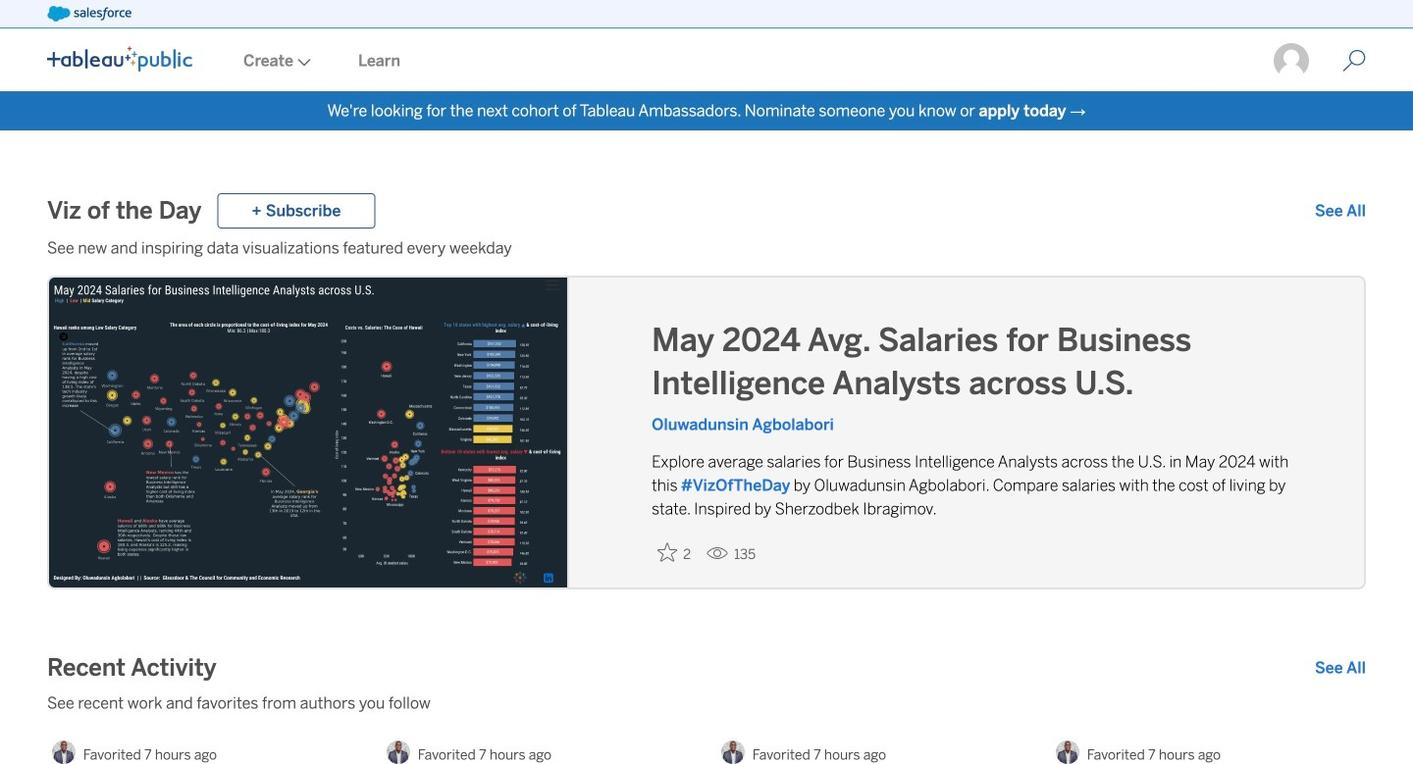 Task type: vqa. For each thing, say whether or not it's contained in the screenshot.
Add Favorite "image"
yes



Task type: describe. For each thing, give the bounding box(es) containing it.
add favorite image
[[658, 543, 678, 562]]

tableau public viz of the day image
[[49, 276, 570, 590]]

viz of the day heading
[[47, 195, 202, 227]]

t.turtle12 image
[[1272, 41, 1312, 81]]

3 tich mabiza image from the left
[[721, 741, 745, 765]]

see all recent activity element
[[1316, 657, 1367, 680]]

Add Favorite button
[[652, 537, 699, 569]]

see new and inspiring data visualizations featured every weekday element
[[47, 237, 1367, 260]]



Task type: locate. For each thing, give the bounding box(es) containing it.
see all viz of the day element
[[1316, 199, 1367, 223]]

logo image
[[47, 46, 192, 72]]

go to search image
[[1320, 49, 1390, 73]]

4 tich mabiza image from the left
[[1056, 741, 1080, 765]]

tich mabiza image
[[52, 741, 75, 765], [387, 741, 410, 765], [721, 741, 745, 765], [1056, 741, 1080, 765]]

1 tich mabiza image from the left
[[52, 741, 75, 765]]

see recent work and favorites from authors you follow element
[[47, 692, 1367, 716]]

recent activity heading
[[47, 653, 217, 684]]

salesforce logo image
[[47, 6, 131, 22]]

create image
[[294, 58, 311, 66]]

2 tich mabiza image from the left
[[387, 741, 410, 765]]



